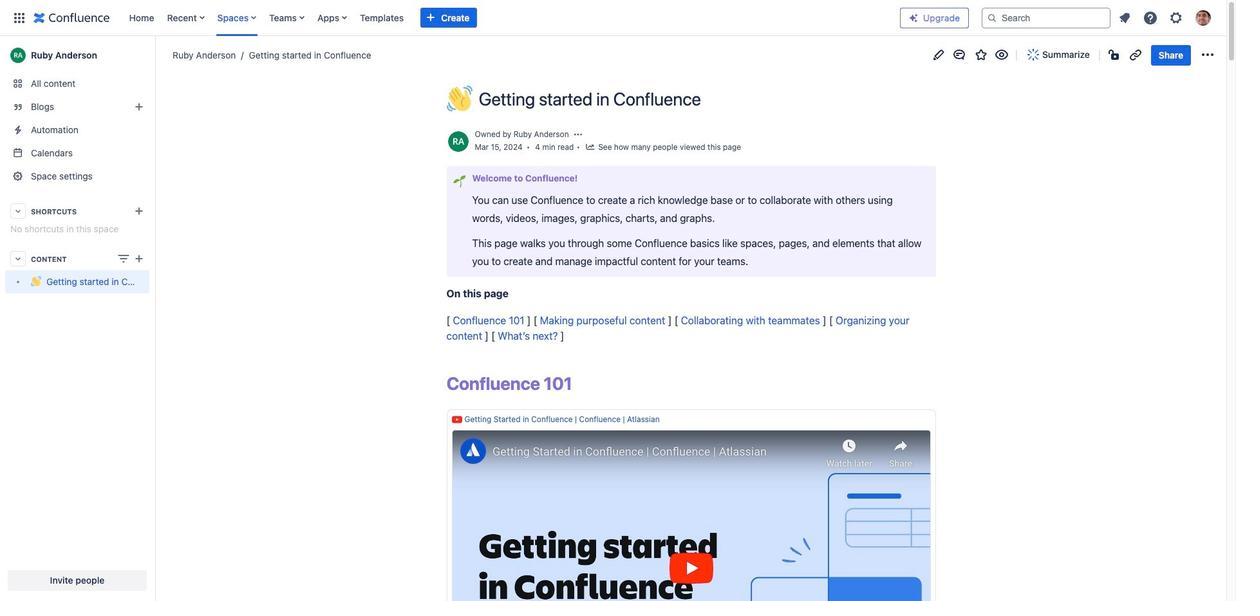 Task type: vqa. For each thing, say whether or not it's contained in the screenshot.
Your Profile And Settings 'Image'
no



Task type: describe. For each thing, give the bounding box(es) containing it.
show inline comments image
[[952, 47, 967, 63]]

no restrictions image
[[1107, 47, 1123, 63]]

more information about ruby anderson image
[[447, 130, 470, 153]]

settings icon image
[[1169, 10, 1184, 25]]

start watching image
[[994, 47, 1010, 63]]

change view image
[[116, 251, 131, 267]]

premium image
[[909, 13, 919, 23]]

collapse sidebar image
[[140, 42, 169, 68]]

0 vertical spatial copy image
[[577, 173, 587, 184]]

create a blog image
[[131, 99, 147, 115]]



Task type: locate. For each thing, give the bounding box(es) containing it.
notification icon image
[[1117, 10, 1133, 25]]

edit this page image
[[931, 47, 947, 63]]

space element
[[0, 36, 155, 601]]

:wave: image
[[447, 86, 472, 111], [447, 86, 472, 111]]

1 vertical spatial copy image
[[571, 376, 586, 392]]

1 horizontal spatial list
[[1113, 6, 1219, 29]]

copy link image
[[1128, 47, 1143, 63]]

star image
[[974, 47, 989, 63]]

search image
[[987, 13, 997, 23]]

0 horizontal spatial list
[[123, 0, 890, 36]]

Search field
[[982, 7, 1111, 28]]

add shortcut image
[[131, 203, 147, 219]]

create image
[[131, 251, 147, 267]]

list for appswitcher icon
[[123, 0, 890, 36]]

global element
[[8, 0, 890, 36]]

list
[[123, 0, 890, 36], [1113, 6, 1219, 29]]

list for premium "icon"
[[1113, 6, 1219, 29]]

confluence image
[[33, 10, 110, 25], [33, 10, 110, 25]]

banner
[[0, 0, 1227, 39]]

help icon image
[[1143, 10, 1158, 25]]

appswitcher icon image
[[12, 10, 27, 25]]

more actions image
[[1200, 47, 1216, 63]]

None search field
[[982, 7, 1111, 28]]

your profile and preferences image
[[1196, 10, 1211, 25]]

manage page ownership image
[[573, 130, 583, 140]]

copy image
[[577, 173, 587, 184], [571, 376, 586, 392]]



